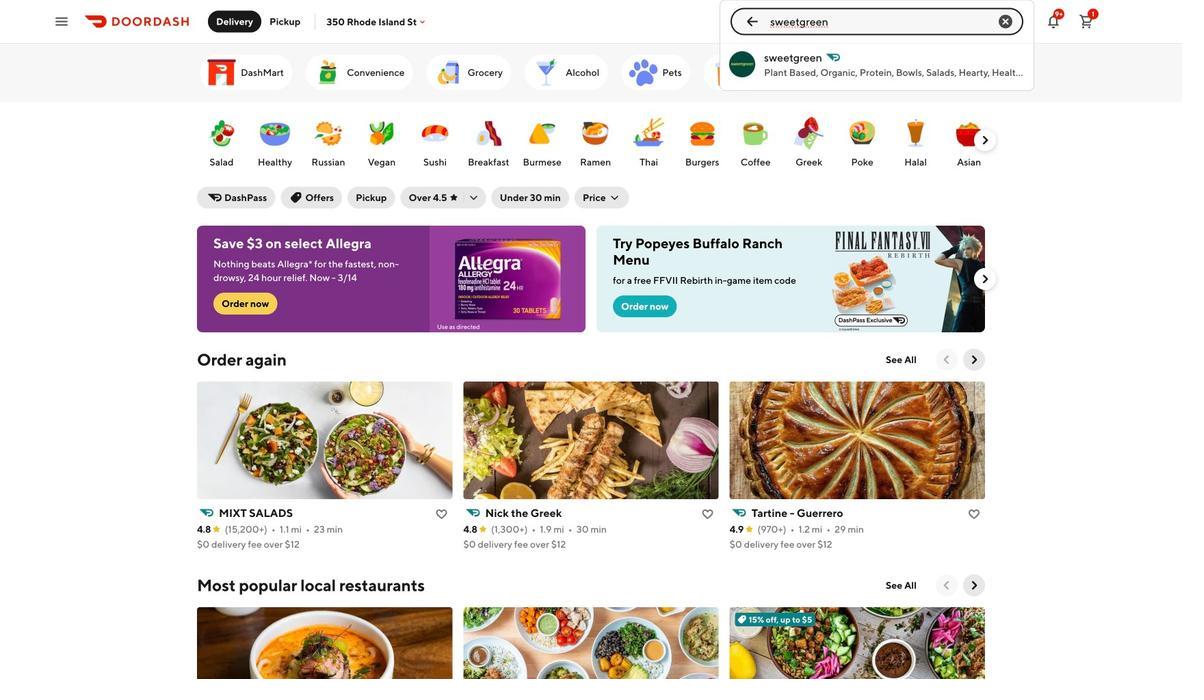 Task type: vqa. For each thing, say whether or not it's contained in the screenshot.
Convenience icon
yes



Task type: locate. For each thing, give the bounding box(es) containing it.
0 vertical spatial previous button of carousel image
[[940, 353, 954, 367]]

next button of carousel image
[[978, 272, 992, 286], [967, 353, 981, 367], [967, 579, 981, 592]]

1 vertical spatial previous button of carousel image
[[940, 579, 954, 592]]

pets image
[[627, 56, 660, 89]]

next button of carousel image for 1st previous button of carousel "image" from the bottom of the page
[[967, 579, 981, 592]]

2 vertical spatial next button of carousel image
[[967, 579, 981, 592]]

convenience image
[[311, 56, 344, 89]]

Store search: begin typing to search for stores available on DoorDash text field
[[770, 14, 984, 29]]

retail image
[[892, 56, 925, 89]]

1 previous button of carousel image from the top
[[940, 353, 954, 367]]

previous button of carousel image
[[940, 353, 954, 367], [940, 579, 954, 592]]

0 vertical spatial next button of carousel image
[[978, 272, 992, 286]]

1 vertical spatial next button of carousel image
[[978, 133, 992, 147]]

2 next button of carousel image from the top
[[978, 133, 992, 147]]

next button of carousel image
[[978, 66, 992, 79], [978, 133, 992, 147]]

0 vertical spatial next button of carousel image
[[978, 66, 992, 79]]

1 vertical spatial next button of carousel image
[[967, 353, 981, 367]]



Task type: describe. For each thing, give the bounding box(es) containing it.
1 next button of carousel image from the top
[[978, 66, 992, 79]]

notification bell image
[[1045, 13, 1062, 30]]

flowers image
[[981, 56, 1014, 89]]

clear search input image
[[997, 13, 1014, 30]]

next button of carousel image for second previous button of carousel "image" from the bottom of the page
[[967, 353, 981, 367]]

dashmart image
[[205, 56, 238, 89]]

grocery image
[[432, 56, 465, 89]]

alcohol image
[[530, 56, 563, 89]]

return from search image
[[744, 13, 761, 30]]

2 previous button of carousel image from the top
[[940, 579, 954, 592]]

0 items, open order cart image
[[1078, 13, 1095, 30]]

health image
[[709, 56, 742, 89]]

open menu image
[[53, 13, 70, 30]]

offers image
[[802, 56, 834, 89]]



